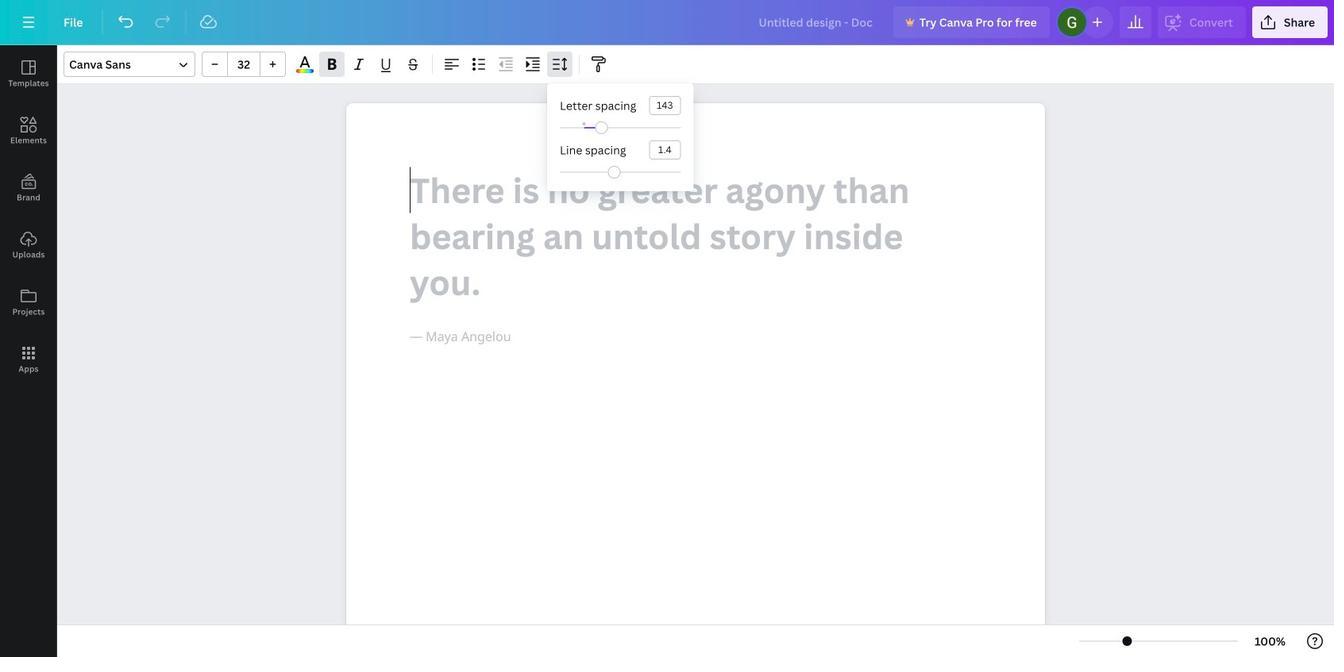 Task type: vqa. For each thing, say whether or not it's contained in the screenshot.
Back To School
no



Task type: describe. For each thing, give the bounding box(es) containing it.
2 -- text field from the top
[[650, 141, 680, 159]]

color range image
[[296, 69, 314, 73]]

1 -- text field from the top
[[650, 97, 680, 114]]

Zoom button
[[1245, 629, 1296, 654]]

– – number field
[[233, 57, 255, 72]]

Design title text field
[[746, 6, 887, 38]]

side panel tab list
[[0, 45, 57, 388]]



Task type: locate. For each thing, give the bounding box(es) containing it.
None text field
[[346, 103, 1045, 658]]

-- text field
[[650, 97, 680, 114], [650, 141, 680, 159]]

1 vertical spatial -- text field
[[650, 141, 680, 159]]

main menu bar
[[0, 0, 1334, 45]]

group
[[202, 52, 286, 77]]

0 vertical spatial -- text field
[[650, 97, 680, 114]]



